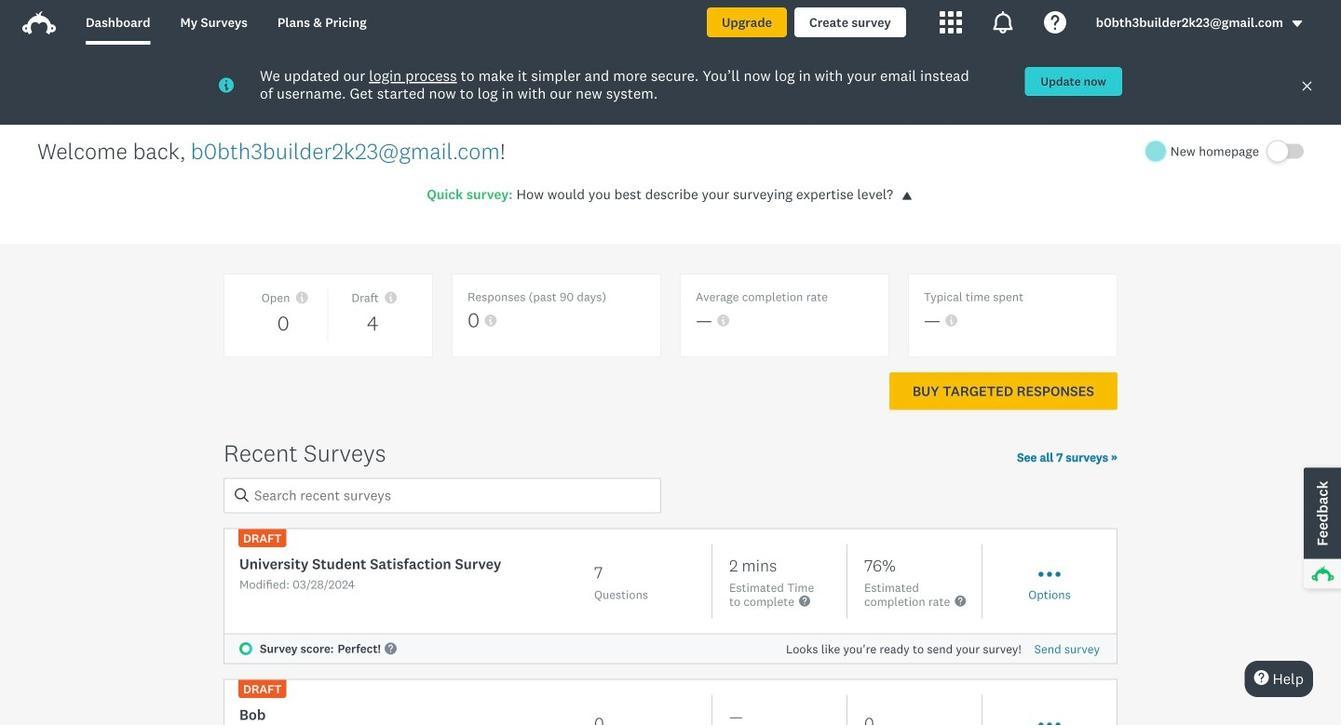 Task type: locate. For each thing, give the bounding box(es) containing it.
help icon image
[[1044, 11, 1067, 34]]

x image
[[1302, 80, 1314, 92]]

surveymonkey logo image
[[22, 11, 56, 35]]

None field
[[224, 478, 661, 514]]

1 horizontal spatial products icon image
[[992, 11, 1014, 34]]

products icon image
[[940, 11, 962, 34], [992, 11, 1014, 34]]

0 horizontal spatial products icon image
[[940, 11, 962, 34]]



Task type: describe. For each thing, give the bounding box(es) containing it.
dropdown arrow image
[[1291, 17, 1304, 30]]

2 products icon image from the left
[[992, 11, 1014, 34]]

Search recent surveys text field
[[224, 478, 661, 514]]

1 products icon image from the left
[[940, 11, 962, 34]]



